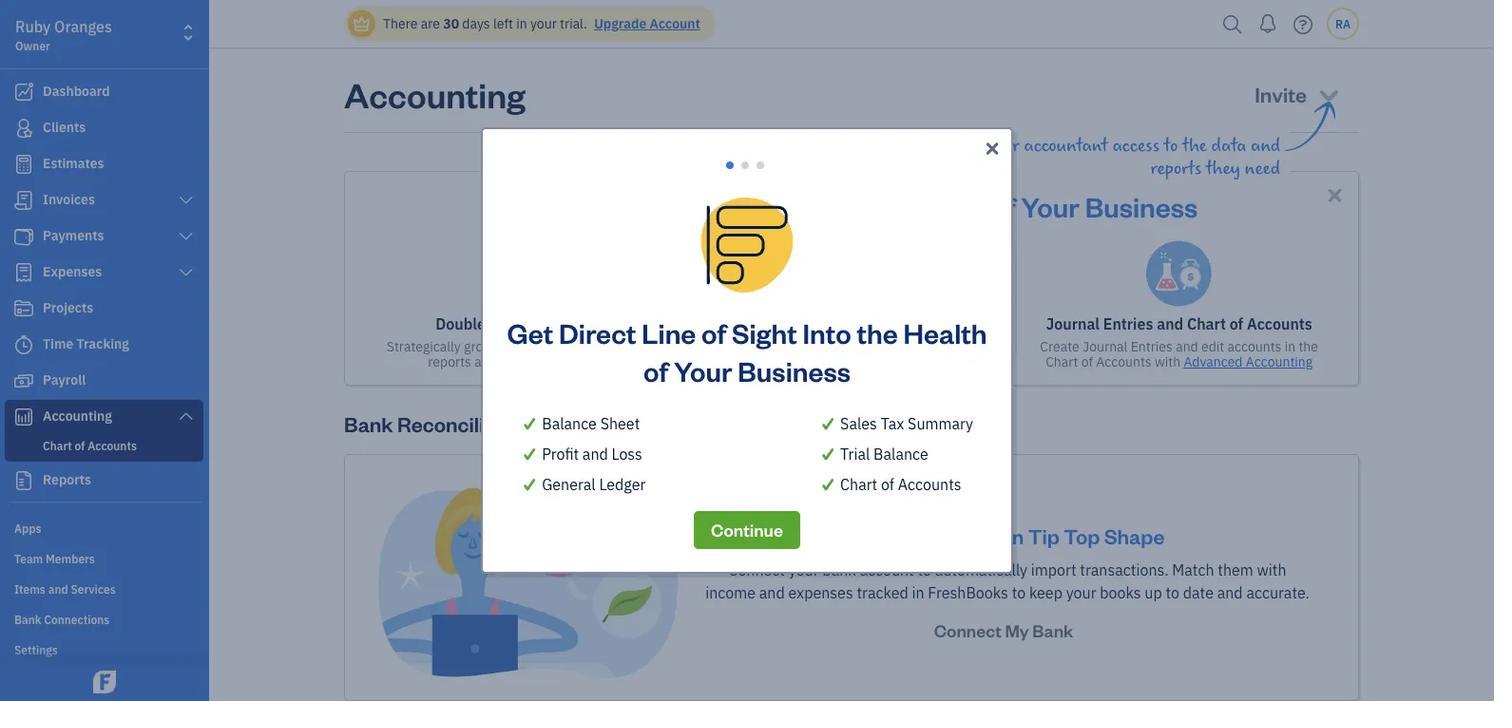 Task type: locate. For each thing, give the bounding box(es) containing it.
0 vertical spatial your
[[1022, 188, 1080, 224]]

main element
[[0, 0, 257, 702]]

0 vertical spatial bank reconciliation
[[782, 314, 922, 334]]

0 vertical spatial balance
[[542, 414, 597, 434]]

general ledger
[[542, 475, 646, 495]]

with up accurate.
[[1258, 561, 1287, 581]]

chart
[[1188, 314, 1227, 334], [1046, 353, 1079, 371], [841, 475, 878, 495]]

1 vertical spatial connect
[[934, 620, 1002, 642]]

1 horizontal spatial bank
[[823, 561, 856, 581]]

0 vertical spatial bank
[[761, 338, 790, 356]]

0 horizontal spatial balance
[[542, 414, 597, 434]]

valuable
[[611, 338, 662, 356]]

1 horizontal spatial chart
[[1046, 353, 1079, 371]]

check image left profit
[[521, 443, 539, 466]]

check image for balance sheet
[[521, 413, 539, 436]]

accounts up accounts
[[1248, 314, 1313, 334]]

keep your books in tip top shape
[[843, 523, 1165, 550]]

entries inside create journal entries and edit accounts in the chart of accounts with
[[1131, 338, 1173, 356]]

1 vertical spatial get
[[507, 315, 554, 350]]

to up the my
[[1012, 583, 1026, 603]]

accounts right create
[[1097, 353, 1152, 371]]

balance up profit
[[542, 414, 597, 434]]

to right up
[[1166, 583, 1180, 603]]

connect up income
[[729, 561, 785, 581]]

0 vertical spatial line
[[640, 188, 695, 224]]

get
[[506, 188, 552, 224], [507, 315, 554, 350]]

get direct line of sight into the health of your business inside dialog
[[507, 315, 987, 388]]

expense image
[[12, 263, 35, 282]]

check image left balance sheet
[[521, 413, 539, 436]]

health
[[902, 188, 986, 224], [904, 315, 987, 350]]

1 vertical spatial books
[[1100, 583, 1142, 603]]

double-
[[436, 314, 492, 334]]

0 vertical spatial books
[[947, 338, 983, 356]]

get direct line of sight into the health of your business
[[506, 188, 1198, 224], [507, 315, 987, 388]]

1 vertical spatial accounting
[[534, 314, 613, 334]]

keep
[[843, 523, 892, 550]]

your inside dialog
[[674, 353, 733, 388]]

check image left general
[[521, 474, 539, 496]]

1 horizontal spatial accounting
[[534, 314, 613, 334]]

income
[[706, 583, 756, 603]]

loss
[[612, 445, 643, 465]]

and
[[1157, 314, 1184, 334], [1176, 338, 1199, 356], [475, 353, 497, 371], [583, 445, 608, 465], [760, 583, 785, 603], [1218, 583, 1243, 603]]

connect down freshbooks
[[934, 620, 1002, 642]]

2 vertical spatial your
[[896, 523, 940, 550]]

date
[[1184, 583, 1214, 603]]

reconciliation
[[822, 314, 922, 334], [397, 410, 532, 437]]

them
[[1218, 561, 1254, 581]]

tracked
[[857, 583, 909, 603]]

journal inside create journal entries and edit accounts in the chart of accounts with
[[1083, 338, 1128, 356]]

your down entry
[[497, 338, 523, 356]]

0 horizontal spatial with
[[582, 338, 608, 356]]

double-entry accounting image
[[491, 241, 558, 307]]

your
[[1022, 188, 1080, 224], [674, 353, 733, 388], [896, 523, 940, 550]]

tip
[[1029, 523, 1060, 550]]

close image
[[983, 137, 1003, 160]]

trial.
[[560, 15, 588, 32]]

connect for my
[[934, 620, 1002, 642]]

in right left
[[517, 15, 527, 32]]

connect my bank
[[934, 620, 1074, 642]]

0 vertical spatial accounting
[[344, 71, 526, 116]]

check image left trial
[[820, 443, 837, 466]]

1 vertical spatial line
[[642, 315, 696, 350]]

project image
[[12, 300, 35, 319]]

0 horizontal spatial accounts
[[898, 475, 962, 495]]

connect inside "button"
[[934, 620, 1002, 642]]

0 vertical spatial match
[[721, 338, 757, 356]]

bank reconciliation
[[782, 314, 922, 334], [344, 410, 532, 437]]

continue button
[[694, 512, 801, 550]]

2 chevron large down image from the top
[[177, 229, 195, 244]]

account
[[650, 15, 701, 32]]

your down import
[[1067, 583, 1097, 603]]

1 vertical spatial into
[[803, 315, 852, 350]]

0 horizontal spatial match
[[721, 338, 757, 356]]

balance up chart of accounts
[[874, 445, 929, 465]]

and up general ledger
[[583, 445, 608, 465]]

connect my bank button
[[917, 612, 1091, 650]]

entries
[[1104, 314, 1154, 334], [1131, 338, 1173, 356]]

chevron large down image
[[177, 193, 195, 208], [177, 229, 195, 244], [177, 265, 195, 281], [177, 409, 195, 424]]

and right income
[[760, 583, 785, 603]]

in right accounts
[[1285, 338, 1296, 356]]

1 chevron large down image from the top
[[177, 193, 195, 208]]

payment image
[[12, 227, 35, 246]]

settings image
[[14, 642, 203, 657]]

1 vertical spatial sight
[[732, 315, 798, 350]]

check image
[[820, 413, 837, 436]]

0 vertical spatial health
[[902, 188, 986, 224]]

1 vertical spatial get direct line of sight into the health of your business
[[507, 315, 987, 388]]

0 horizontal spatial reconciliation
[[397, 410, 532, 437]]

1 vertical spatial business
[[738, 353, 851, 388]]

timer image
[[12, 336, 35, 355]]

1 vertical spatial balance
[[874, 445, 929, 465]]

1 vertical spatial journal
[[1083, 338, 1128, 356]]

connect inside 'connect your bank account to automatically import transactions. match them with income and expenses tracked in freshbooks to keep your books up to date and accurate.'
[[729, 561, 785, 581]]

and right reports
[[475, 353, 497, 371]]

bank reconciliation down reports
[[344, 410, 532, 437]]

1 vertical spatial entries
[[1131, 338, 1173, 356]]

0 horizontal spatial keep
[[885, 338, 915, 356]]

bank
[[761, 338, 790, 356], [823, 561, 856, 581]]

2 vertical spatial accounts
[[898, 475, 962, 495]]

1 horizontal spatial bank
[[782, 314, 818, 334]]

general
[[542, 475, 596, 495]]

1 horizontal spatial accounts
[[1097, 353, 1152, 371]]

crown image
[[352, 14, 372, 34]]

oranges
[[54, 17, 112, 37]]

1 horizontal spatial with
[[1155, 353, 1181, 371]]

into inside dialog
[[803, 315, 852, 350]]

0 horizontal spatial books
[[947, 338, 983, 356]]

accounts down trial balance
[[898, 475, 962, 495]]

entries up create journal entries and edit accounts in the chart of accounts with
[[1104, 314, 1154, 334]]

2 horizontal spatial chart
[[1188, 314, 1227, 334]]

1 vertical spatial accounts
[[1097, 353, 1152, 371]]

1 vertical spatial chart
[[1046, 353, 1079, 371]]

get inside dialog
[[507, 315, 554, 350]]

business
[[1086, 188, 1198, 224], [738, 353, 851, 388]]

reconciliation down reports
[[397, 410, 532, 437]]

profit
[[542, 445, 579, 465]]

upgrade account link
[[591, 15, 701, 32]]

accounting right advanced
[[1246, 353, 1313, 371]]

check image for trial balance
[[820, 443, 837, 466]]

to right "clean."
[[870, 338, 882, 356]]

ruby oranges owner
[[15, 17, 112, 53]]

0 vertical spatial entries
[[1104, 314, 1154, 334]]

0 horizontal spatial chart
[[841, 475, 878, 495]]

get up insights.
[[507, 315, 554, 350]]

the
[[855, 188, 897, 224], [857, 315, 898, 350], [1299, 338, 1319, 356]]

apps image
[[14, 520, 203, 535]]

books
[[944, 523, 1003, 550]]

bank down strategically at the left
[[344, 410, 393, 437]]

journal
[[1047, 314, 1100, 334], [1083, 338, 1128, 356]]

business inside dialog
[[738, 353, 851, 388]]

1 horizontal spatial connect
[[934, 620, 1002, 642]]

0 horizontal spatial bank
[[344, 410, 393, 437]]

learn more
[[865, 353, 932, 371]]

0 horizontal spatial connect
[[729, 561, 785, 581]]

keep
[[885, 338, 915, 356], [1030, 583, 1063, 603]]

expenses
[[789, 583, 854, 603]]

accurate.
[[1247, 583, 1310, 603]]

in inside 'connect your bank account to automatically import transactions. match them with income and expenses tracked in freshbooks to keep your books up to date and accurate.'
[[912, 583, 925, 603]]

match left squeaky
[[721, 338, 757, 356]]

direct
[[557, 188, 635, 224], [559, 315, 637, 350]]

match inside match bank transactions to keep your books squeaky clean.
[[721, 338, 757, 356]]

summary
[[908, 414, 974, 434]]

0 vertical spatial get direct line of sight into the health of your business
[[506, 188, 1198, 224]]

bank left transactions
[[761, 338, 790, 356]]

1 horizontal spatial reconciliation
[[822, 314, 922, 334]]

2 vertical spatial chart
[[841, 475, 878, 495]]

into
[[801, 188, 850, 224], [803, 315, 852, 350]]

0 vertical spatial accounts
[[1248, 314, 1313, 334]]

with
[[582, 338, 608, 356], [1155, 353, 1181, 371], [1258, 561, 1287, 581]]

advanced
[[1184, 353, 1243, 371]]

learn
[[865, 353, 898, 371]]

the inside create journal entries and edit accounts in the chart of accounts with
[[1299, 338, 1319, 356]]

with left valuable
[[582, 338, 608, 356]]

health down close icon
[[902, 188, 986, 224]]

accounting up business at the left of the page
[[534, 314, 613, 334]]

2 horizontal spatial bank
[[1033, 620, 1074, 642]]

1 horizontal spatial match
[[1173, 561, 1215, 581]]

shape
[[1105, 523, 1165, 550]]

bank right the my
[[1033, 620, 1074, 642]]

0 horizontal spatial accounting
[[344, 71, 526, 116]]

sight
[[730, 188, 796, 224], [732, 315, 798, 350]]

your up expenses
[[789, 561, 819, 581]]

keep right "clean."
[[885, 338, 915, 356]]

1 vertical spatial bank reconciliation
[[344, 410, 532, 437]]

1 vertical spatial match
[[1173, 561, 1215, 581]]

your right learn
[[918, 338, 944, 356]]

chart of accounts
[[841, 475, 962, 495]]

health up more
[[904, 315, 987, 350]]

to inside match bank transactions to keep your books squeaky clean.
[[870, 338, 882, 356]]

get up double-entry accounting image
[[506, 188, 552, 224]]

bank up expenses
[[823, 561, 856, 581]]

match bank transactions to keep your books squeaky clean.
[[721, 338, 983, 371]]

balance
[[542, 414, 597, 434], [874, 445, 929, 465]]

books inside 'connect your bank account to automatically import transactions. match them with income and expenses tracked in freshbooks to keep your books up to date and accurate.'
[[1100, 583, 1142, 603]]

reports
[[428, 353, 472, 371]]

1 vertical spatial health
[[904, 315, 987, 350]]

accounts
[[1248, 314, 1313, 334], [1097, 353, 1152, 371], [898, 475, 962, 495]]

accounting down "are"
[[344, 71, 526, 116]]

report image
[[12, 472, 35, 491]]

reconciliation up match bank transactions to keep your books squeaky clean.
[[822, 314, 922, 334]]

the inside dialog
[[857, 315, 898, 350]]

1 vertical spatial bank
[[823, 561, 856, 581]]

4 chevron large down image from the top
[[177, 409, 195, 424]]

0 vertical spatial keep
[[885, 338, 915, 356]]

bank reconciliation up match bank transactions to keep your books squeaky clean.
[[782, 314, 922, 334]]

journal right create
[[1083, 338, 1128, 356]]

your inside the double-entry accounting strategically grow your business with valuable reports and insights.
[[497, 338, 523, 356]]

connect
[[729, 561, 785, 581], [934, 620, 1002, 642]]

in
[[517, 15, 527, 32], [1285, 338, 1296, 356], [1008, 523, 1024, 550], [912, 583, 925, 603]]

books
[[947, 338, 983, 356], [1100, 583, 1142, 603]]

1 vertical spatial direct
[[559, 315, 637, 350]]

0 vertical spatial business
[[1086, 188, 1198, 224]]

bank up transactions
[[782, 314, 818, 334]]

to right account
[[918, 561, 932, 581]]

search image
[[1218, 10, 1249, 39]]

1 horizontal spatial bank reconciliation
[[782, 314, 922, 334]]

close image
[[1325, 184, 1346, 206]]

to
[[870, 338, 882, 356], [918, 561, 932, 581], [1012, 583, 1026, 603], [1166, 583, 1180, 603]]

get direct line of sight into the health of your business dialog
[[0, 105, 1495, 597]]

match up date
[[1173, 561, 1215, 581]]

0 vertical spatial chart
[[1188, 314, 1227, 334]]

bank
[[782, 314, 818, 334], [344, 410, 393, 437], [1033, 620, 1074, 642]]

keep inside 'connect your bank account to automatically import transactions. match them with income and expenses tracked in freshbooks to keep your books up to date and accurate.'
[[1030, 583, 1063, 603]]

1 horizontal spatial balance
[[874, 445, 929, 465]]

check image for chart of accounts
[[820, 474, 837, 496]]

0 vertical spatial into
[[801, 188, 850, 224]]

entries down journal entries and chart of accounts
[[1131, 338, 1173, 356]]

import
[[1032, 561, 1077, 581]]

books down transactions.
[[1100, 583, 1142, 603]]

0 vertical spatial connect
[[729, 561, 785, 581]]

2 vertical spatial accounting
[[1246, 353, 1313, 371]]

your
[[531, 15, 557, 32], [497, 338, 523, 356], [918, 338, 944, 356], [789, 561, 819, 581], [1067, 583, 1097, 603]]

and down journal entries and chart of accounts
[[1176, 338, 1199, 356]]

profit and loss
[[542, 445, 643, 465]]

line
[[640, 188, 695, 224], [642, 315, 696, 350]]

in right tracked on the bottom of the page
[[912, 583, 925, 603]]

trial balance
[[841, 445, 929, 465]]

books right more
[[947, 338, 983, 356]]

your left trial.
[[531, 15, 557, 32]]

check image down check image
[[820, 474, 837, 496]]

0 horizontal spatial your
[[674, 353, 733, 388]]

1 vertical spatial your
[[674, 353, 733, 388]]

2 horizontal spatial with
[[1258, 561, 1287, 581]]

line inside dialog
[[642, 315, 696, 350]]

0 horizontal spatial business
[[738, 353, 851, 388]]

30
[[443, 15, 459, 32]]

1 vertical spatial keep
[[1030, 583, 1063, 603]]

0 horizontal spatial bank
[[761, 338, 790, 356]]

with down journal entries and chart of accounts
[[1155, 353, 1181, 371]]

3 chevron large down image from the top
[[177, 265, 195, 281]]

keep down import
[[1030, 583, 1063, 603]]

1 horizontal spatial keep
[[1030, 583, 1063, 603]]

check image
[[521, 413, 539, 436], [521, 443, 539, 466], [820, 443, 837, 466], [521, 474, 539, 496], [820, 474, 837, 496]]

2 vertical spatial bank
[[1033, 620, 1074, 642]]

with inside create journal entries and edit accounts in the chart of accounts with
[[1155, 353, 1181, 371]]

accounting
[[344, 71, 526, 116], [534, 314, 613, 334], [1246, 353, 1313, 371]]

freshbooks
[[928, 583, 1009, 603]]

journal up create
[[1047, 314, 1100, 334]]

1 horizontal spatial your
[[896, 523, 940, 550]]

1 horizontal spatial books
[[1100, 583, 1142, 603]]



Task type: describe. For each thing, give the bounding box(es) containing it.
account
[[860, 561, 914, 581]]

transactions
[[793, 338, 867, 356]]

are
[[421, 15, 440, 32]]

books inside match bank transactions to keep your books squeaky clean.
[[947, 338, 983, 356]]

journal entries and chart of accounts image
[[1146, 241, 1213, 307]]

squeaky
[[773, 353, 822, 371]]

connect your bank account to begin matching your bank transactions image
[[376, 486, 680, 680]]

0 vertical spatial get
[[506, 188, 552, 224]]

ruby
[[15, 17, 51, 37]]

sales
[[841, 414, 878, 434]]

0 vertical spatial direct
[[557, 188, 635, 224]]

insights.
[[500, 353, 550, 371]]

and inside the double-entry accounting strategically grow your business with valuable reports and insights.
[[475, 353, 497, 371]]

in left tip
[[1008, 523, 1024, 550]]

more
[[901, 353, 932, 371]]

1 vertical spatial reconciliation
[[397, 410, 532, 437]]

create
[[1041, 338, 1080, 356]]

of inside create journal entries and edit accounts in the chart of accounts with
[[1082, 353, 1094, 371]]

accounts inside create journal entries and edit accounts in the chart of accounts with
[[1097, 353, 1152, 371]]

automatically
[[935, 561, 1028, 581]]

and up create journal entries and edit accounts in the chart of accounts with
[[1157, 314, 1184, 334]]

double-entry accounting strategically grow your business with valuable reports and insights.
[[387, 314, 662, 371]]

accounts inside get direct line of sight into the health of your business dialog
[[898, 475, 962, 495]]

bank inside "button"
[[1033, 620, 1074, 642]]

grow
[[464, 338, 494, 356]]

0 vertical spatial bank
[[782, 314, 818, 334]]

1 horizontal spatial business
[[1086, 188, 1198, 224]]

estimate image
[[12, 155, 35, 174]]

connect your bank account to automatically import transactions. match them with income and expenses tracked in freshbooks to keep your books up to date and accurate.
[[706, 561, 1310, 603]]

money image
[[12, 372, 35, 391]]

entry
[[492, 314, 530, 334]]

strategically
[[387, 338, 461, 356]]

bank connections image
[[14, 611, 203, 627]]

match inside 'connect your bank account to automatically import transactions. match them with income and expenses tracked in freshbooks to keep your books up to date and accurate.'
[[1173, 561, 1215, 581]]

0 vertical spatial sight
[[730, 188, 796, 224]]

with inside the double-entry accounting strategically grow your business with valuable reports and insights.
[[582, 338, 608, 356]]

tax
[[881, 414, 905, 434]]

check image for profit and loss
[[521, 443, 539, 466]]

0 vertical spatial journal
[[1047, 314, 1100, 334]]

go to help image
[[1288, 10, 1319, 39]]

dashboard image
[[12, 83, 35, 102]]

client image
[[12, 119, 35, 138]]

1 vertical spatial bank
[[344, 410, 393, 437]]

with inside 'connect your bank account to automatically import transactions. match them with income and expenses tracked in freshbooks to keep your books up to date and accurate.'
[[1258, 561, 1287, 581]]

0 horizontal spatial bank reconciliation
[[344, 410, 532, 437]]

ledger
[[599, 475, 646, 495]]

journal entries and chart of accounts
[[1047, 314, 1313, 334]]

sight inside dialog
[[732, 315, 798, 350]]

sales tax summary
[[841, 414, 974, 434]]

owner
[[15, 38, 50, 53]]

days
[[462, 15, 490, 32]]

2 horizontal spatial your
[[1022, 188, 1080, 224]]

there are 30 days left in your trial. upgrade account
[[383, 15, 701, 32]]

transactions.
[[1081, 561, 1169, 581]]

left
[[493, 15, 513, 32]]

my
[[1006, 620, 1030, 642]]

clean.
[[826, 353, 861, 371]]

trial
[[841, 445, 870, 465]]

chevron large down image for payment icon
[[177, 229, 195, 244]]

0 vertical spatial reconciliation
[[822, 314, 922, 334]]

freshbooks image
[[89, 671, 120, 694]]

and inside get direct line of sight into the health of your business dialog
[[583, 445, 608, 465]]

direct inside dialog
[[559, 315, 637, 350]]

upgrade
[[594, 15, 647, 32]]

edit
[[1202, 338, 1225, 356]]

chevron large down image for the invoice image
[[177, 193, 195, 208]]

2 horizontal spatial accounting
[[1246, 353, 1313, 371]]

and inside create journal entries and edit accounts in the chart of accounts with
[[1176, 338, 1199, 356]]

and down them
[[1218, 583, 1243, 603]]

accounting inside the double-entry accounting strategically grow your business with valuable reports and insights.
[[534, 314, 613, 334]]

there
[[383, 15, 418, 32]]

balance sheet
[[542, 414, 640, 434]]

business
[[526, 338, 579, 356]]

advanced accounting
[[1184, 353, 1313, 371]]

2 horizontal spatial accounts
[[1248, 314, 1313, 334]]

up
[[1145, 583, 1163, 603]]

chart image
[[12, 408, 35, 427]]

top
[[1064, 523, 1101, 550]]

in inside create journal entries and edit accounts in the chart of accounts with
[[1285, 338, 1296, 356]]

chart inside create journal entries and edit accounts in the chart of accounts with
[[1046, 353, 1079, 371]]

accounts
[[1228, 338, 1282, 356]]

continue
[[711, 519, 783, 542]]

health inside get direct line of sight into the health of your business dialog
[[904, 315, 987, 350]]

sheet
[[601, 414, 640, 434]]

connect for your
[[729, 561, 785, 581]]

bank inside match bank transactions to keep your books squeaky clean.
[[761, 338, 790, 356]]

chevron large down image for chart image
[[177, 409, 195, 424]]

your inside match bank transactions to keep your books squeaky clean.
[[918, 338, 944, 356]]

invoice image
[[12, 191, 35, 210]]

items and services image
[[14, 581, 203, 596]]

create journal entries and edit accounts in the chart of accounts with
[[1041, 338, 1319, 371]]

keep inside match bank transactions to keep your books squeaky clean.
[[885, 338, 915, 356]]

chevron large down image for expense image
[[177, 265, 195, 281]]

team members image
[[14, 551, 203, 566]]

chart inside get direct line of sight into the health of your business dialog
[[841, 475, 878, 495]]

check image for general ledger
[[521, 474, 539, 496]]

bank inside 'connect your bank account to automatically import transactions. match them with income and expenses tracked in freshbooks to keep your books up to date and accurate.'
[[823, 561, 856, 581]]



Task type: vqa. For each thing, say whether or not it's contained in the screenshot.
2023 to the left
no



